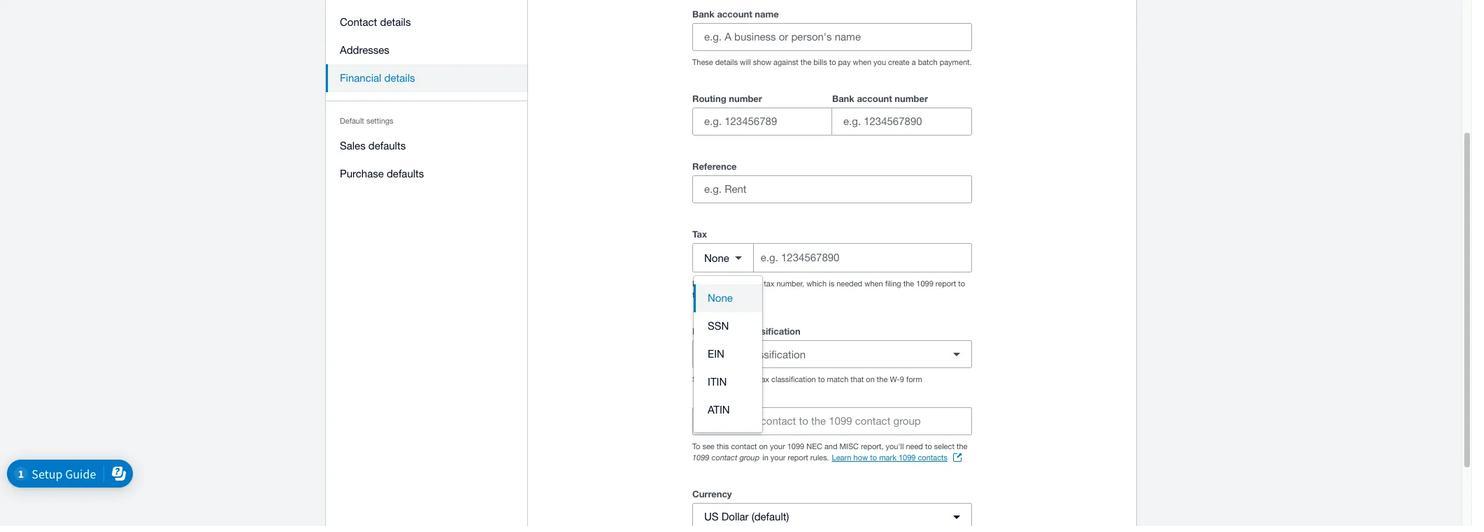 Task type: describe. For each thing, give the bounding box(es) containing it.
create
[[888, 58, 910, 66]]

needed
[[837, 280, 862, 288]]

reference group
[[692, 158, 972, 204]]

the left bills
[[801, 58, 812, 66]]

to up nec
[[799, 415, 808, 427]]

misc
[[840, 443, 859, 451]]

report inside enter your contact's tax number, which is needed when filing the 1099 report to the irs.
[[936, 280, 956, 288]]

Bank account name field
[[693, 24, 972, 50]]

2 vertical spatial your
[[771, 454, 786, 462]]

routing
[[692, 93, 726, 104]]

1099 left nec
[[787, 443, 804, 451]]

the right "filing"
[[903, 280, 914, 288]]

form
[[906, 376, 922, 384]]

group containing none
[[694, 276, 762, 433]]

when inside enter your contact's tax number, which is needed when filing the 1099 report to the irs.
[[865, 280, 883, 288]]

to see this contact on your 1099 nec and misc report, you'll need to select the 1099 contact group in your report rules. learn how to mark 1099 contacts
[[692, 443, 968, 462]]

rules.
[[811, 454, 829, 462]]

contact up report,
[[855, 415, 891, 427]]

contact's
[[730, 280, 762, 288]]

dollar
[[722, 511, 749, 523]]

ssn button
[[694, 313, 762, 341]]

select
[[704, 349, 734, 361]]

2 vertical spatial classification
[[772, 376, 816, 384]]

select
[[934, 443, 955, 451]]

details for financial
[[384, 72, 415, 84]]

the left w-
[[877, 376, 888, 384]]

default
[[340, 117, 364, 125]]

Bank account number field
[[832, 108, 972, 135]]

to up contacts
[[925, 443, 932, 451]]

ein button
[[694, 341, 762, 369]]

you'll
[[886, 443, 904, 451]]

tax for tax
[[764, 280, 775, 288]]

mark
[[879, 454, 897, 462]]

to down report,
[[870, 454, 877, 462]]

1099 up misc
[[829, 415, 852, 427]]

addresses button
[[326, 36, 528, 64]]

name
[[755, 8, 779, 20]]

account for number
[[857, 93, 892, 104]]

purchase defaults
[[340, 168, 424, 180]]

contact down see
[[712, 453, 737, 462]]

how
[[854, 454, 868, 462]]

1 horizontal spatial this
[[741, 415, 758, 427]]

classification for federal tax classification
[[743, 326, 801, 337]]

group inside to see this contact on your 1099 nec and misc report, you'll need to select the 1099 contact group in your report rules. learn how to mark 1099 contacts
[[740, 453, 760, 462]]

filing
[[885, 280, 901, 288]]

see
[[703, 443, 715, 451]]

in
[[763, 454, 769, 462]]

is
[[829, 280, 835, 288]]

details for contact
[[380, 16, 411, 28]]

the left the federal
[[720, 376, 731, 384]]

menu containing contact details
[[326, 0, 528, 197]]

federal tax classification
[[692, 326, 801, 337]]

Routing number field
[[693, 108, 832, 135]]

details for these
[[715, 58, 738, 66]]

sales
[[340, 140, 366, 152]]

account for name
[[717, 8, 752, 20]]

report inside to see this contact on your 1099 nec and misc report, you'll need to select the 1099 contact group in your report rules. learn how to mark 1099 contacts
[[788, 454, 808, 462]]

ssn
[[708, 320, 729, 332]]

default settings
[[340, 117, 394, 125]]

the down 'enter'
[[692, 291, 703, 299]]

Tax text field
[[759, 245, 972, 271]]

currency
[[692, 489, 732, 500]]

federal
[[692, 326, 725, 337]]

contact down add
[[731, 443, 757, 451]]

none for none popup button
[[704, 252, 729, 264]]

that
[[851, 376, 864, 384]]

against
[[774, 58, 799, 66]]

need
[[906, 443, 923, 451]]

1 horizontal spatial a
[[912, 58, 916, 66]]

the up nec
[[811, 415, 826, 427]]

this inside to see this contact on your 1099 nec and misc report, you'll need to select the 1099 contact group in your report rules. learn how to mark 1099 contacts
[[717, 443, 729, 451]]

purchase
[[340, 168, 384, 180]]

these
[[692, 58, 713, 66]]

bank for bank account name
[[692, 8, 715, 20]]

9
[[900, 376, 904, 384]]

add
[[719, 415, 738, 427]]

and
[[825, 443, 838, 451]]

a inside select a classification popup button
[[737, 349, 742, 361]]

1099 down 'to'
[[692, 453, 710, 462]]



Task type: locate. For each thing, give the bounding box(es) containing it.
this right see
[[717, 443, 729, 451]]

a right the select
[[737, 349, 742, 361]]

0 horizontal spatial on
[[759, 443, 768, 451]]

1099 right "filing"
[[916, 280, 934, 288]]

list box
[[694, 276, 762, 433]]

atin
[[708, 404, 730, 416]]

ein
[[708, 348, 725, 360]]

report right "filing"
[[936, 280, 956, 288]]

defaults for sales defaults
[[368, 140, 406, 152]]

this right add
[[741, 415, 758, 427]]

on right that
[[866, 376, 875, 384]]

defaults
[[368, 140, 406, 152], [387, 168, 424, 180]]

1 horizontal spatial bank
[[832, 93, 855, 104]]

the inside to see this contact on your 1099 nec and misc report, you'll need to select the 1099 contact group in your report rules. learn how to mark 1099 contacts
[[957, 443, 968, 451]]

number up "bank account number" field on the top right
[[895, 93, 928, 104]]

0 vertical spatial classification
[[743, 326, 801, 337]]

0 vertical spatial none
[[704, 252, 729, 264]]

your
[[713, 280, 728, 288], [770, 443, 785, 451], [771, 454, 786, 462]]

tax
[[692, 229, 707, 240]]

payment.
[[940, 58, 972, 66]]

contact details
[[340, 16, 411, 28]]

1 horizontal spatial on
[[866, 376, 875, 384]]

which
[[807, 280, 827, 288]]

bank for bank account number
[[832, 93, 855, 104]]

group containing routing number
[[692, 90, 972, 136]]

defaults down settings
[[368, 140, 406, 152]]

menu
[[326, 0, 528, 197]]

none button
[[693, 244, 754, 272]]

group
[[894, 415, 921, 427], [740, 453, 760, 462]]

1 vertical spatial report
[[788, 454, 808, 462]]

learn how to mark 1099 contacts link
[[832, 453, 962, 464]]

1 vertical spatial details
[[715, 58, 738, 66]]

contacts
[[918, 454, 948, 462]]

1 vertical spatial group
[[740, 453, 760, 462]]

none inside button
[[708, 292, 733, 304]]

to left match
[[818, 376, 825, 384]]

details down addresses button
[[384, 72, 415, 84]]

bank account name
[[692, 8, 779, 20]]

to
[[692, 443, 700, 451]]

tax
[[764, 280, 775, 288], [727, 326, 741, 337], [759, 376, 769, 384]]

classification left match
[[772, 376, 816, 384]]

1099 down the need at the bottom right of page
[[899, 454, 916, 462]]

report down nec
[[788, 454, 808, 462]]

w-
[[890, 376, 900, 384]]

when
[[853, 58, 872, 66], [865, 280, 883, 288]]

0 horizontal spatial bank
[[692, 8, 715, 20]]

1 vertical spatial on
[[759, 443, 768, 451]]

contact
[[761, 415, 796, 427], [855, 415, 891, 427], [731, 443, 757, 451], [712, 453, 737, 462]]

none
[[704, 252, 729, 264], [708, 292, 733, 304]]

1 horizontal spatial account
[[857, 93, 892, 104]]

financial details
[[340, 72, 415, 84]]

on
[[866, 376, 875, 384], [759, 443, 768, 451]]

none inside popup button
[[704, 252, 729, 264]]

number,
[[777, 280, 804, 288]]

0 vertical spatial group
[[894, 415, 921, 427]]

to right "filing"
[[958, 280, 965, 288]]

1 vertical spatial group
[[694, 276, 762, 433]]

classification down the federal tax classification
[[745, 349, 806, 361]]

atin button
[[694, 397, 762, 425]]

1 number from the left
[[729, 93, 762, 104]]

bills
[[814, 58, 827, 66]]

number
[[729, 93, 762, 104], [895, 93, 928, 104]]

Reference field
[[693, 176, 972, 203]]

federal
[[733, 376, 757, 384]]

classification inside popup button
[[745, 349, 806, 361]]

0 vertical spatial tax
[[764, 280, 775, 288]]

to
[[829, 58, 836, 66], [958, 280, 965, 288], [818, 376, 825, 384], [799, 415, 808, 427], [925, 443, 932, 451], [870, 454, 877, 462]]

a
[[912, 58, 916, 66], [737, 349, 742, 361]]

tax up the ein button
[[727, 326, 741, 337]]

specify
[[692, 376, 718, 384]]

your inside enter your contact's tax number, which is needed when filing the 1099 report to the irs.
[[713, 280, 728, 288]]

bank account number
[[832, 93, 928, 104]]

0 horizontal spatial this
[[717, 443, 729, 451]]

to left pay
[[829, 58, 836, 66]]

none down tax
[[704, 252, 729, 264]]

bank up these
[[692, 8, 715, 20]]

0 horizontal spatial group
[[740, 453, 760, 462]]

none button
[[694, 285, 762, 313]]

show
[[753, 58, 772, 66]]

group
[[692, 90, 972, 136], [694, 276, 762, 433]]

on up in
[[759, 443, 768, 451]]

1099
[[916, 280, 934, 288], [829, 415, 852, 427], [787, 443, 804, 451], [692, 453, 710, 462], [899, 454, 916, 462]]

0 vertical spatial this
[[741, 415, 758, 427]]

1 vertical spatial classification
[[745, 349, 806, 361]]

account
[[717, 8, 752, 20], [857, 93, 892, 104]]

0 vertical spatial when
[[853, 58, 872, 66]]

pay
[[838, 58, 851, 66]]

us
[[704, 511, 719, 523]]

1 vertical spatial none
[[708, 292, 733, 304]]

1 vertical spatial account
[[857, 93, 892, 104]]

you
[[874, 58, 886, 66]]

tax right the federal
[[759, 376, 769, 384]]

us dollar (default)
[[704, 511, 789, 523]]

account up "bank account number" field on the top right
[[857, 93, 892, 104]]

defaults down sales defaults button
[[387, 168, 424, 180]]

1 horizontal spatial number
[[895, 93, 928, 104]]

specify the federal tax classification to match that on the w-9 form
[[692, 376, 922, 384]]

these details will show against the bills to pay when you create a batch payment.
[[692, 58, 972, 66]]

your left nec
[[770, 443, 785, 451]]

list box containing none
[[694, 276, 762, 433]]

financial details button
[[326, 64, 528, 92]]

addresses
[[340, 44, 389, 56]]

1 vertical spatial your
[[770, 443, 785, 451]]

select a classification
[[704, 349, 806, 361]]

number up routing number field
[[729, 93, 762, 104]]

to inside enter your contact's tax number, which is needed when filing the 1099 report to the irs.
[[958, 280, 965, 288]]

details right contact
[[380, 16, 411, 28]]

details left will
[[715, 58, 738, 66]]

sales defaults
[[340, 140, 406, 152]]

match
[[827, 376, 849, 384]]

reference
[[692, 161, 737, 172]]

0 vertical spatial defaults
[[368, 140, 406, 152]]

0 vertical spatial account
[[717, 8, 752, 20]]

group left in
[[740, 453, 760, 462]]

0 horizontal spatial account
[[717, 8, 752, 20]]

1 vertical spatial this
[[717, 443, 729, 451]]

irs.
[[705, 291, 720, 299]]

contact up in
[[761, 415, 796, 427]]

batch
[[918, 58, 938, 66]]

select a classification button
[[692, 341, 972, 369]]

0 vertical spatial on
[[866, 376, 875, 384]]

0 vertical spatial a
[[912, 58, 916, 66]]

purchase defaults button
[[326, 160, 528, 188]]

settings
[[366, 117, 394, 125]]

itin
[[708, 376, 727, 388]]

your up irs.
[[713, 280, 728, 288]]

0 vertical spatial bank
[[692, 8, 715, 20]]

0 vertical spatial report
[[936, 280, 956, 288]]

1 horizontal spatial report
[[936, 280, 956, 288]]

nec
[[807, 443, 822, 451]]

on inside to see this contact on your 1099 nec and misc report, you'll need to select the 1099 contact group in your report rules. learn how to mark 1099 contacts
[[759, 443, 768, 451]]

a left batch
[[912, 58, 916, 66]]

tax left number,
[[764, 280, 775, 288]]

none down 'enter'
[[708, 292, 733, 304]]

the
[[801, 58, 812, 66], [903, 280, 914, 288], [692, 291, 703, 299], [720, 376, 731, 384], [877, 376, 888, 384], [811, 415, 826, 427], [957, 443, 968, 451]]

learn
[[832, 454, 852, 462]]

when left you
[[853, 58, 872, 66]]

itin button
[[694, 369, 762, 397]]

contact
[[340, 16, 377, 28]]

1 vertical spatial when
[[865, 280, 883, 288]]

0 horizontal spatial report
[[788, 454, 808, 462]]

financial
[[340, 72, 382, 84]]

0 horizontal spatial number
[[729, 93, 762, 104]]

when left "filing"
[[865, 280, 883, 288]]

contact details button
[[326, 8, 528, 36]]

1 vertical spatial bank
[[832, 93, 855, 104]]

(default)
[[752, 511, 789, 523]]

the right select
[[957, 443, 968, 451]]

classification up select a classification
[[743, 326, 801, 337]]

2 number from the left
[[895, 93, 928, 104]]

2 vertical spatial tax
[[759, 376, 769, 384]]

your right in
[[771, 454, 786, 462]]

1 vertical spatial tax
[[727, 326, 741, 337]]

1099 inside enter your contact's tax number, which is needed when filing the 1099 report to the irs.
[[916, 280, 934, 288]]

enter your contact's tax number, which is needed when filing the 1099 report to the irs.
[[692, 280, 965, 299]]

tax for federal tax classification
[[759, 376, 769, 384]]

sales defaults button
[[326, 132, 528, 160]]

0 vertical spatial group
[[692, 90, 972, 136]]

tax inside enter your contact's tax number, which is needed when filing the 1099 report to the irs.
[[764, 280, 775, 288]]

0 horizontal spatial a
[[737, 349, 742, 361]]

classification for select a classification
[[745, 349, 806, 361]]

bank
[[692, 8, 715, 20], [832, 93, 855, 104]]

none for none button
[[708, 292, 733, 304]]

1 horizontal spatial group
[[894, 415, 921, 427]]

defaults for purchase defaults
[[387, 168, 424, 180]]

1 vertical spatial a
[[737, 349, 742, 361]]

report,
[[861, 443, 884, 451]]

0 vertical spatial details
[[380, 16, 411, 28]]

details inside "button"
[[384, 72, 415, 84]]

enter
[[692, 280, 711, 288]]

group up the need at the bottom right of page
[[894, 415, 921, 427]]

will
[[740, 58, 751, 66]]

bank down pay
[[832, 93, 855, 104]]

1 vertical spatial defaults
[[387, 168, 424, 180]]

details inside button
[[380, 16, 411, 28]]

add this contact to the 1099 contact group
[[719, 415, 921, 427]]

report
[[936, 280, 956, 288], [788, 454, 808, 462]]

details
[[380, 16, 411, 28], [715, 58, 738, 66], [384, 72, 415, 84]]

0 vertical spatial your
[[713, 280, 728, 288]]

account left 'name'
[[717, 8, 752, 20]]

2 vertical spatial details
[[384, 72, 415, 84]]

routing number
[[692, 93, 762, 104]]



Task type: vqa. For each thing, say whether or not it's contained in the screenshot.
'tax' to the middle
yes



